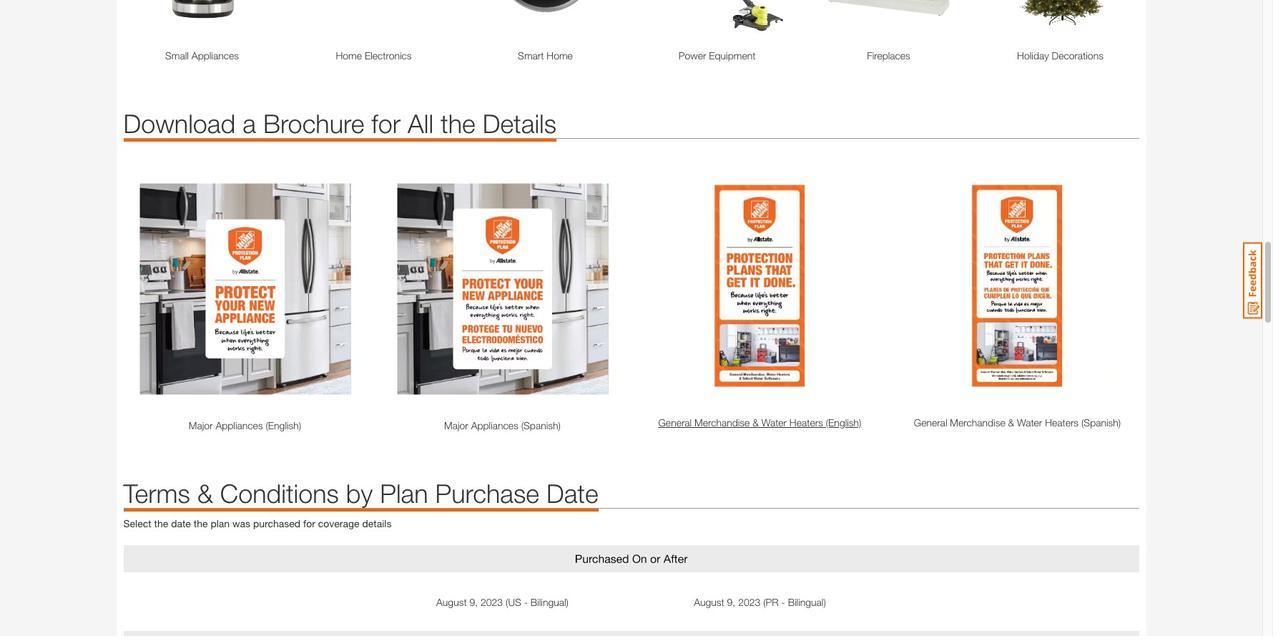 Task type: describe. For each thing, give the bounding box(es) containing it.
 image for holiday decorations
[[982, 0, 1140, 41]]

- for (us
[[524, 596, 528, 609]]

water for (english)
[[762, 417, 787, 429]]

9, for (pr
[[728, 596, 736, 609]]

select the date the plan was purchased for coverage details
[[123, 517, 392, 529]]

general for general merchandise & water heaters (english)
[[659, 417, 692, 429]]

holiday
[[1018, 49, 1050, 61]]

power
[[679, 49, 707, 61]]

general merchandise & water heaters (english)
[[659, 417, 862, 429]]

(us
[[506, 596, 522, 609]]

august 9, 2023 (us - bilingual) link
[[381, 595, 624, 610]]

1 vertical spatial for
[[303, 517, 316, 529]]

appliances for major appliances (english)
[[216, 419, 263, 431]]

general merchandise & water heaters (english) link
[[639, 415, 882, 430]]

general merchandise & water heaters (spanish) image
[[896, 167, 1140, 408]]

purchased
[[253, 517, 301, 529]]

download a brochure for all the details
[[123, 108, 557, 139]]

appliances for major appliances (spanish)
[[471, 419, 519, 431]]

 image for power equipment
[[639, 0, 796, 41]]

major appliances (english)
[[189, 419, 301, 431]]

brochure
[[263, 108, 365, 139]]

details
[[362, 517, 392, 529]]

2023 for (us
[[481, 596, 503, 609]]

purchase on or after image
[[123, 545, 1140, 572]]

plan
[[211, 517, 230, 529]]

by
[[346, 478, 373, 509]]

1 home from the left
[[336, 49, 362, 61]]

heaters for (spanish)
[[1046, 417, 1079, 429]]

appliances for small appliances
[[192, 49, 239, 61]]

fireplaces
[[868, 49, 911, 61]]

(english) inside 'link'
[[266, 419, 301, 431]]

0 horizontal spatial &
[[197, 478, 213, 509]]

purchase
[[436, 478, 540, 509]]

0 horizontal spatial the
[[154, 517, 168, 529]]

august for august 9, 2023 (pr - bilingual)
[[694, 596, 725, 609]]

small
[[165, 49, 189, 61]]

 image for smart home
[[467, 0, 624, 41]]

equipment
[[709, 49, 756, 61]]

merchandise for general merchandise & water heaters (english)
[[695, 417, 750, 429]]

water for (spanish)
[[1018, 417, 1043, 429]]

date
[[171, 517, 191, 529]]

major for major appliances (english)
[[189, 419, 213, 431]]

1 horizontal spatial (spanish)
[[1082, 417, 1122, 429]]

small appliances
[[165, 49, 239, 61]]

2023 for (pr
[[739, 596, 761, 609]]

fireplaces link
[[811, 48, 968, 63]]

was
[[233, 517, 251, 529]]

merchandise for general merchandise & water heaters (spanish)
[[951, 417, 1006, 429]]

heaters for (english)
[[790, 417, 824, 429]]

major appliances (spanish) link
[[381, 418, 624, 433]]

major appliances (english) image
[[123, 167, 367, 410]]

details
[[483, 108, 557, 139]]

1 horizontal spatial the
[[194, 517, 208, 529]]

major for major appliances (spanish)
[[444, 419, 469, 431]]

coverage
[[318, 517, 360, 529]]

all
[[408, 108, 434, 139]]



Task type: locate. For each thing, give the bounding box(es) containing it.
2 merchandise from the left
[[951, 417, 1006, 429]]

a
[[243, 108, 256, 139]]

2 - from the left
[[782, 596, 786, 609]]

0 horizontal spatial -
[[524, 596, 528, 609]]

1 general from the left
[[659, 417, 692, 429]]

home electronics link
[[295, 48, 453, 63]]

0 horizontal spatial water
[[762, 417, 787, 429]]

download
[[123, 108, 236, 139]]

0 horizontal spatial (spanish)
[[522, 419, 561, 431]]

water
[[762, 417, 787, 429], [1018, 417, 1043, 429]]

1 august from the left
[[437, 596, 467, 609]]

2023
[[481, 596, 503, 609], [739, 596, 761, 609]]

1 horizontal spatial august
[[694, 596, 725, 609]]

2023 left (us
[[481, 596, 503, 609]]

bilingual) right (us
[[531, 596, 569, 609]]

holiday decorations
[[1018, 49, 1104, 61]]

terms
[[123, 478, 190, 509]]

& for (spanish)
[[1009, 417, 1015, 429]]

1 horizontal spatial water
[[1018, 417, 1043, 429]]

bilingual) inside august 9, 2023 (us - bilingual) link
[[531, 596, 569, 609]]

0 horizontal spatial august
[[437, 596, 467, 609]]

0 vertical spatial for
[[372, 108, 401, 139]]

home electronics
[[336, 49, 412, 61]]

9, left (pr
[[728, 596, 736, 609]]

merchandise
[[695, 417, 750, 429], [951, 417, 1006, 429]]

august 9, 2023 (pr - bilingual)
[[694, 596, 827, 609]]

0 horizontal spatial major
[[189, 419, 213, 431]]

1 - from the left
[[524, 596, 528, 609]]

2 water from the left
[[1018, 417, 1043, 429]]

0 horizontal spatial general
[[659, 417, 692, 429]]

plan
[[380, 478, 428, 509]]

9, left (us
[[470, 596, 478, 609]]

- right (us
[[524, 596, 528, 609]]

- right (pr
[[782, 596, 786, 609]]

0 horizontal spatial for
[[303, 517, 316, 529]]

bilingual) for august 9, 2023 (us - bilingual)
[[531, 596, 569, 609]]

2 general from the left
[[915, 417, 948, 429]]

 image for small appliances
[[123, 0, 281, 41]]

1 horizontal spatial bilingual)
[[788, 596, 827, 609]]

1 major from the left
[[189, 419, 213, 431]]

1 horizontal spatial 9,
[[728, 596, 736, 609]]

 image for fireplaces
[[811, 0, 968, 41]]

for left all at the top left of page
[[372, 108, 401, 139]]

1 horizontal spatial -
[[782, 596, 786, 609]]

1 horizontal spatial home
[[547, 49, 573, 61]]

0 horizontal spatial heaters
[[790, 417, 824, 429]]

1 horizontal spatial major
[[444, 419, 469, 431]]

(pr
[[764, 596, 779, 609]]

home
[[336, 49, 362, 61], [547, 49, 573, 61]]

9, for (us
[[470, 596, 478, 609]]

2 bilingual) from the left
[[788, 596, 827, 609]]

appliances
[[192, 49, 239, 61], [216, 419, 263, 431], [471, 419, 519, 431]]

the left plan on the left of the page
[[194, 517, 208, 529]]

1 water from the left
[[762, 417, 787, 429]]

1 horizontal spatial heaters
[[1046, 417, 1079, 429]]

1 horizontal spatial general
[[915, 417, 948, 429]]

august for august 9, 2023 (us - bilingual)
[[437, 596, 467, 609]]

0 horizontal spatial 9,
[[470, 596, 478, 609]]

power equipment
[[679, 49, 756, 61]]

the left date
[[154, 517, 168, 529]]

bilingual) for august 9, 2023 (pr - bilingual)
[[788, 596, 827, 609]]

(english)
[[826, 417, 862, 429], [266, 419, 301, 431]]

2023 left (pr
[[739, 596, 761, 609]]

0 horizontal spatial 2023
[[481, 596, 503, 609]]

-
[[524, 596, 528, 609], [782, 596, 786, 609]]

1 horizontal spatial 2023
[[739, 596, 761, 609]]

august 9, 2023 (pr - bilingual) link
[[639, 595, 882, 610]]

feedback link image
[[1244, 242, 1263, 319]]

1 horizontal spatial &
[[753, 417, 759, 429]]

small appliances link
[[123, 48, 281, 63]]

decorations
[[1052, 49, 1104, 61]]

major
[[189, 419, 213, 431], [444, 419, 469, 431]]

 image
[[123, 0, 281, 41], [467, 0, 624, 41], [639, 0, 796, 41], [811, 0, 968, 41], [982, 0, 1140, 41], [123, 631, 1140, 636]]

0 horizontal spatial bilingual)
[[531, 596, 569, 609]]

power equipment link
[[639, 48, 796, 63]]

2 august from the left
[[694, 596, 725, 609]]

smart home link
[[467, 48, 624, 63]]

major inside major appliances (english) 'link'
[[189, 419, 213, 431]]

1 horizontal spatial (english)
[[826, 417, 862, 429]]

2 major from the left
[[444, 419, 469, 431]]

major appliances (english) link
[[123, 418, 367, 433]]

2 2023 from the left
[[739, 596, 761, 609]]

the right all at the top left of page
[[441, 108, 476, 139]]

general merchandise & water heaters (spanish)
[[915, 417, 1122, 429]]

bilingual) right (pr
[[788, 596, 827, 609]]

1 heaters from the left
[[790, 417, 824, 429]]

date
[[547, 478, 599, 509]]

major appliances (spanish)
[[444, 419, 561, 431]]

august 9, 2023 (us - bilingual)
[[437, 596, 569, 609]]

2 horizontal spatial &
[[1009, 417, 1015, 429]]

bilingual)
[[531, 596, 569, 609], [788, 596, 827, 609]]

general merchandise & water heaters (spanish) link
[[896, 415, 1140, 430]]

general
[[659, 417, 692, 429], [915, 417, 948, 429]]

terms & conditions by plan purchase date
[[123, 478, 599, 509]]

august left (pr
[[694, 596, 725, 609]]

1 bilingual) from the left
[[531, 596, 569, 609]]

1 horizontal spatial for
[[372, 108, 401, 139]]

1 2023 from the left
[[481, 596, 503, 609]]

2 heaters from the left
[[1046, 417, 1079, 429]]

major inside major appliances (spanish) link
[[444, 419, 469, 431]]

0 horizontal spatial merchandise
[[695, 417, 750, 429]]

general merchandise & water heaters (english) image
[[639, 167, 882, 408]]

holiday decorations link
[[982, 48, 1140, 63]]

0 horizontal spatial (english)
[[266, 419, 301, 431]]

& for (english)
[[753, 417, 759, 429]]

major appliances (spanish) image
[[381, 167, 624, 410]]

9,
[[470, 596, 478, 609], [728, 596, 736, 609]]

bilingual) inside august 9, 2023 (pr - bilingual) link
[[788, 596, 827, 609]]

2 home from the left
[[547, 49, 573, 61]]

2 9, from the left
[[728, 596, 736, 609]]

august
[[437, 596, 467, 609], [694, 596, 725, 609]]

for left coverage
[[303, 517, 316, 529]]

smart
[[518, 49, 544, 61]]

home right smart
[[547, 49, 573, 61]]

(spanish)
[[1082, 417, 1122, 429], [522, 419, 561, 431]]

2 horizontal spatial the
[[441, 108, 476, 139]]

home left electronics
[[336, 49, 362, 61]]

conditions
[[220, 478, 339, 509]]

the
[[441, 108, 476, 139], [154, 517, 168, 529], [194, 517, 208, 529]]

1 horizontal spatial merchandise
[[951, 417, 1006, 429]]

smart home
[[518, 49, 573, 61]]

1 9, from the left
[[470, 596, 478, 609]]

general inside general merchandise & water heaters (english) link
[[659, 417, 692, 429]]

general for general merchandise & water heaters (spanish)
[[915, 417, 948, 429]]

general inside general merchandise & water heaters (spanish) link
[[915, 417, 948, 429]]

0 horizontal spatial home
[[336, 49, 362, 61]]

heaters
[[790, 417, 824, 429], [1046, 417, 1079, 429]]

august left (us
[[437, 596, 467, 609]]

1 merchandise from the left
[[695, 417, 750, 429]]

select
[[123, 517, 151, 529]]

for
[[372, 108, 401, 139], [303, 517, 316, 529]]

electronics
[[365, 49, 412, 61]]

- for (pr
[[782, 596, 786, 609]]

&
[[753, 417, 759, 429], [1009, 417, 1015, 429], [197, 478, 213, 509]]

appliances inside 'link'
[[216, 419, 263, 431]]



Task type: vqa. For each thing, say whether or not it's contained in the screenshot.
August associated with August 9, 2023 (PR - Bilingual)
yes



